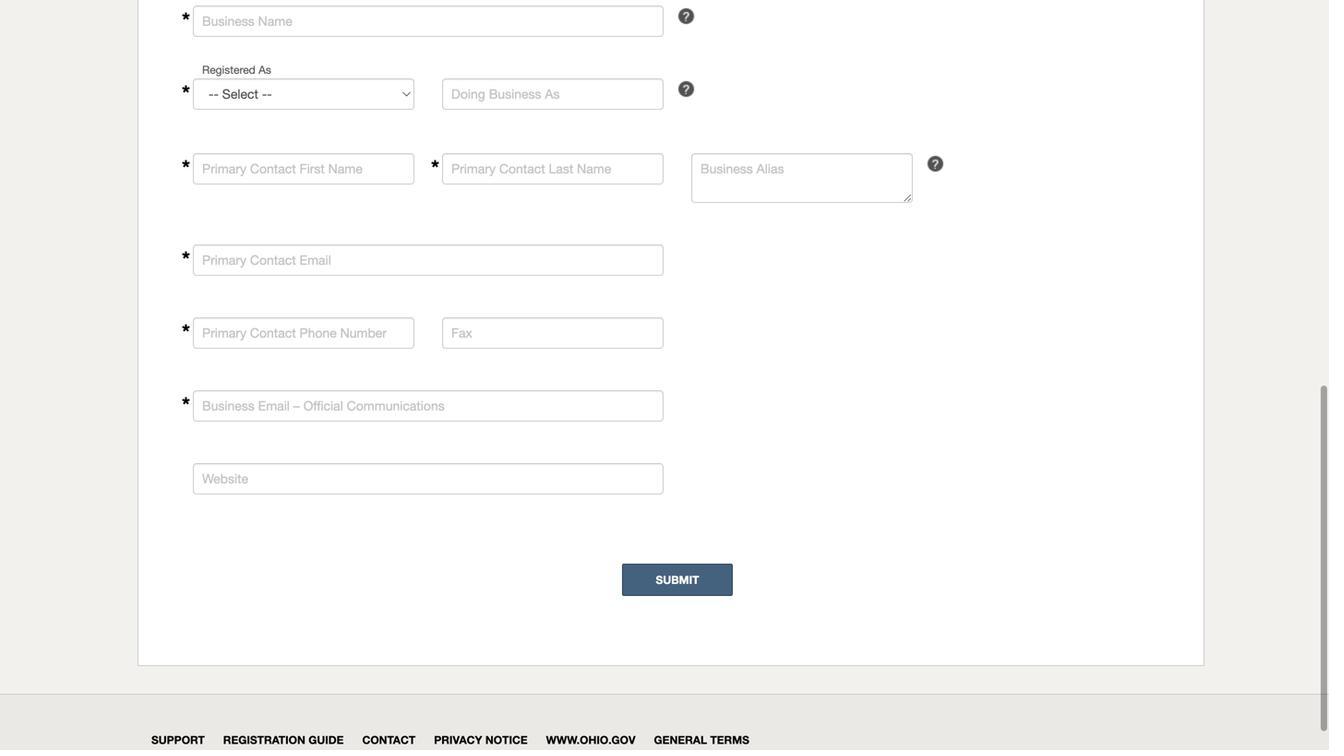 Task type: locate. For each thing, give the bounding box(es) containing it.
privacy notice link
[[434, 734, 528, 747]]

name right last
[[577, 161, 611, 176]]

as up primary contact last name text field
[[545, 86, 560, 102]]

0 vertical spatial email
[[300, 252, 331, 268]]

contact left first
[[250, 161, 296, 176]]

doing business as
[[451, 86, 560, 102]]

primary
[[202, 161, 246, 176], [451, 161, 496, 176], [202, 252, 246, 268], [202, 325, 246, 341]]

business left the alias
[[701, 161, 753, 176]]

0 horizontal spatial as
[[259, 63, 271, 76]]

primary contact phone number
[[202, 325, 387, 341]]

official
[[303, 398, 343, 414]]

contact up primary contact phone number
[[250, 252, 296, 268]]

Primary Contact Last Name text field
[[442, 153, 664, 185]]

registration
[[223, 734, 306, 747]]

primary contact email
[[202, 252, 331, 268]]

Primary Contact Email text field
[[193, 245, 664, 276]]

name up registered as
[[258, 13, 292, 29]]

primary contact last name
[[451, 161, 611, 176]]

guide
[[309, 734, 344, 747]]

business email – official communications
[[202, 398, 445, 414]]

first
[[300, 161, 325, 176]]

2 horizontal spatial name
[[577, 161, 611, 176]]

alias
[[757, 161, 784, 176]]

contact for last
[[499, 161, 545, 176]]

email
[[300, 252, 331, 268], [258, 398, 290, 414]]

Business Name text field
[[193, 5, 664, 37]]

last
[[549, 161, 574, 176]]

privacy
[[434, 734, 482, 747]]

www.ohio.gov link
[[546, 734, 636, 747]]

phone
[[300, 325, 337, 341]]

business
[[202, 13, 255, 29], [489, 86, 542, 102], [701, 161, 753, 176], [202, 398, 255, 414]]

business name
[[202, 13, 292, 29]]

1 horizontal spatial name
[[328, 161, 363, 176]]

0 vertical spatial as
[[259, 63, 271, 76]]

contact left phone
[[250, 325, 296, 341]]

primary for primary contact phone number
[[202, 325, 246, 341]]

fax
[[451, 325, 473, 341]]

1 vertical spatial email
[[258, 398, 290, 414]]

None button
[[622, 564, 733, 597]]

registered as
[[202, 63, 271, 76]]

name
[[258, 13, 292, 29], [328, 161, 363, 176], [577, 161, 611, 176]]

Fax text field
[[442, 318, 664, 349]]

email left –
[[258, 398, 290, 414]]

name right first
[[328, 161, 363, 176]]

as right registered
[[259, 63, 271, 76]]

support
[[151, 734, 205, 747]]

as
[[259, 63, 271, 76], [545, 86, 560, 102]]

contact link
[[362, 734, 416, 747]]

Business Alias text field
[[692, 153, 913, 203]]

contact for email
[[250, 252, 296, 268]]

1 horizontal spatial email
[[300, 252, 331, 268]]

business up registered
[[202, 13, 255, 29]]

business for business email – official communications
[[202, 398, 255, 414]]

terms
[[710, 734, 750, 747]]

contact right guide
[[362, 734, 416, 747]]

Business Email – Official Communications text field
[[193, 391, 664, 422]]

contact
[[250, 161, 296, 176], [499, 161, 545, 176], [250, 252, 296, 268], [250, 325, 296, 341], [362, 734, 416, 747]]

contact for phone
[[250, 325, 296, 341]]

website
[[202, 471, 248, 487]]

1 horizontal spatial as
[[545, 86, 560, 102]]

contact left last
[[499, 161, 545, 176]]

business left –
[[202, 398, 255, 414]]

email up phone
[[300, 252, 331, 268]]



Task type: describe. For each thing, give the bounding box(es) containing it.
contact for first
[[250, 161, 296, 176]]

communications
[[347, 398, 445, 414]]

business right "doing"
[[489, 86, 542, 102]]

general terms link
[[654, 734, 750, 747]]

registered
[[202, 63, 256, 76]]

registration guide
[[223, 734, 344, 747]]

primary contact first name
[[202, 161, 363, 176]]

notice
[[486, 734, 528, 747]]

privacy notice
[[434, 734, 528, 747]]

0 horizontal spatial email
[[258, 398, 290, 414]]

business for business alias
[[701, 161, 753, 176]]

Primary Contact Phone Number text field
[[193, 318, 415, 349]]

primary for primary contact email
[[202, 252, 246, 268]]

number
[[340, 325, 387, 341]]

Primary Contact First Name text field
[[193, 153, 415, 185]]

support link
[[151, 734, 205, 747]]

0 horizontal spatial name
[[258, 13, 292, 29]]

name for primary contact first name
[[328, 161, 363, 176]]

name for primary contact last name
[[577, 161, 611, 176]]

www.ohio.gov
[[546, 734, 636, 747]]

primary for primary contact last name
[[451, 161, 496, 176]]

1 vertical spatial as
[[545, 86, 560, 102]]

general terms
[[654, 734, 750, 747]]

doing
[[451, 86, 485, 102]]

registration guide link
[[223, 734, 344, 747]]

Website text field
[[193, 463, 664, 495]]

Doing Business As text field
[[442, 78, 664, 110]]

business alias
[[701, 161, 784, 176]]

primary for primary contact first name
[[202, 161, 246, 176]]

–
[[293, 398, 300, 414]]

general
[[654, 734, 707, 747]]

business for business name
[[202, 13, 255, 29]]



Task type: vqa. For each thing, say whether or not it's contained in the screenshot.
Website text field
yes



